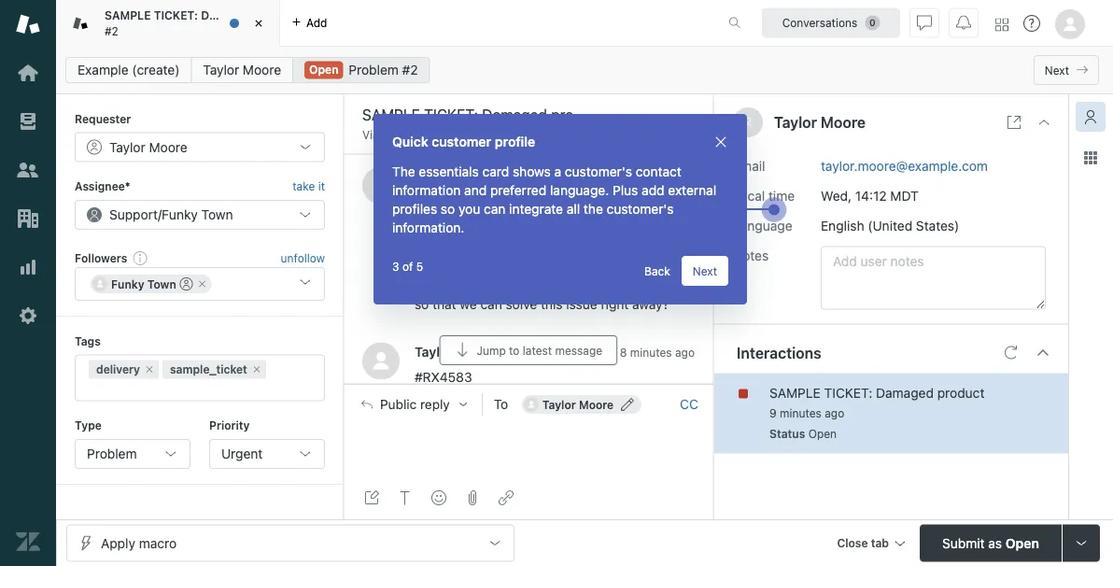 Task type: describe. For each thing, give the bounding box(es) containing it.
submit as open
[[943, 535, 1040, 551]]

9 inside sample ticket: damaged product 9 minutes ago status open
[[770, 407, 777, 420]]

customers image
[[16, 158, 40, 182]]

you inside could you provide us with your order number so that we can solve this issue right away?
[[454, 280, 475, 295]]

local time
[[733, 188, 795, 203]]

add
[[642, 183, 665, 198]]

9 minutes ago text field
[[770, 407, 845, 420]]

funky town assign
[[415, 168, 489, 203]]

plus
[[613, 183, 638, 198]]

quick customer profile
[[392, 134, 535, 149]]

as
[[989, 535, 1002, 551]]

back button
[[633, 256, 682, 286]]

english
[[821, 218, 865, 233]]

information
[[392, 183, 461, 198]]

with
[[545, 280, 571, 295]]

taylor moore link inside the secondary element
[[191, 57, 293, 83]]

this inside hi taylor, we are sorry to hear that you received a damaged product. thank you for bringing this to our attention.
[[468, 246, 490, 262]]

admin image
[[16, 304, 40, 328]]

apps image
[[1084, 150, 1099, 165]]

example
[[78, 62, 129, 78]]

can inside 'the essentials card shows a customer's contact information and preferred language. plus add external profiles so you can integrate all the customer's information.'
[[484, 201, 506, 217]]

close image inside tabs "tab list"
[[249, 14, 268, 33]]

taylor.moore@example.com
[[821, 158, 988, 173]]

taylor inside the secondary element
[[203, 62, 239, 78]]

states)
[[916, 218, 960, 233]]

0 horizontal spatial next button
[[682, 256, 729, 286]]

0 vertical spatial customer's
[[565, 164, 632, 179]]

could
[[415, 280, 450, 295]]

via
[[362, 128, 379, 142]]

insert emojis image
[[432, 490, 447, 505]]

minutes for #rx4583
[[630, 346, 672, 359]]

essentials
[[419, 164, 479, 179]]

shows
[[513, 164, 551, 179]]

urgent button
[[209, 439, 325, 469]]

product for sample ticket: damaged product 9 minutes ago status open
[[938, 385, 985, 400]]

1 horizontal spatial to
[[551, 213, 564, 228]]

unfollow button
[[281, 249, 325, 266]]

sorry
[[517, 213, 548, 228]]

9 minutes ago
[[620, 170, 695, 183]]

external
[[668, 183, 717, 198]]

conversations button
[[762, 8, 901, 38]]

ticket
[[423, 128, 453, 142]]

for
[[661, 229, 678, 245]]

open link
[[292, 57, 430, 83]]

view more details image
[[1007, 115, 1022, 130]]

hi taylor, we are sorry to hear that you received a damaged product. thank you for bringing this to our attention.
[[415, 213, 678, 262]]

urgent
[[221, 446, 263, 461]]

1 horizontal spatial next
[[1045, 64, 1070, 77]]

moore up "wed,"
[[821, 113, 866, 131]]

are
[[494, 213, 513, 228]]

9 minutes ago text field
[[620, 170, 695, 183]]

damaged for sample ticket: damaged product #2
[[201, 9, 253, 22]]

hi
[[415, 213, 427, 228]]

1 horizontal spatial next button
[[1034, 55, 1099, 85]]

reporting image
[[16, 255, 40, 279]]

quick customer profile dialog
[[374, 114, 747, 305]]

product for sample ticket: damaged product #2
[[256, 9, 300, 22]]

type
[[75, 419, 102, 432]]

interactions
[[737, 344, 822, 362]]

sample for sample ticket: damaged product 9 minutes ago status open
[[770, 385, 821, 400]]

email
[[733, 158, 766, 173]]

secondary element
[[56, 51, 1113, 89]]

3
[[392, 260, 399, 273]]

we inside hi taylor, we are sorry to hear that you received a damaged product. thank you for bringing this to our attention.
[[474, 213, 491, 228]]

close image inside quick customer profile dialog
[[714, 135, 729, 149]]

assign
[[415, 190, 450, 203]]

a inside hi taylor, we are sorry to hear that you received a damaged product. thank you for bringing this to our attention.
[[470, 229, 477, 245]]

the essentials card shows a customer's contact information and preferred language. plus add external profiles so you can integrate all the customer's information.
[[392, 164, 717, 235]]

town
[[456, 168, 489, 184]]

language
[[733, 218, 793, 233]]

notes
[[733, 248, 769, 263]]

wed, 14:12 mdt
[[821, 188, 919, 203]]

back
[[645, 264, 671, 277]]

taylor right user image
[[774, 113, 817, 131]]

tags
[[75, 335, 101, 348]]

main element
[[0, 0, 56, 566]]

that inside could you provide us with your order number so that we can solve this issue right away?
[[433, 297, 456, 312]]

take
[[293, 180, 315, 193]]

sample for sample ticket: damaged product #2
[[105, 9, 151, 22]]

ticket: for sample ticket: damaged product #2
[[154, 9, 198, 22]]

integrate
[[509, 201, 563, 217]]

zendesk support image
[[16, 12, 40, 36]]

user image
[[744, 118, 752, 128]]

received
[[415, 229, 466, 245]]

profiles
[[392, 201, 437, 217]]

taylor.moore@example.com image
[[524, 397, 539, 412]]

take it
[[293, 180, 325, 193]]

we inside could you provide us with your order number so that we can solve this issue right away?
[[460, 297, 477, 312]]

language.
[[550, 183, 609, 198]]

of
[[403, 260, 413, 273]]

product.
[[540, 229, 591, 245]]

bringing
[[415, 246, 464, 262]]

you left 'for'
[[636, 229, 657, 245]]

taylor inside conversationlabel log
[[415, 344, 453, 360]]

taylor moore inside the secondary element
[[203, 62, 281, 78]]

sample ticket: damaged product #2
[[105, 9, 300, 37]]

problem button
[[75, 439, 191, 469]]

moore inside the secondary element
[[243, 62, 281, 78]]

preferred
[[490, 183, 547, 198]]

customer context image
[[1084, 109, 1099, 124]]

ago for hi taylor, we are sorry to hear that you received a damaged product. thank you for bringing this to our attention.
[[675, 170, 695, 183]]

contact
[[636, 164, 682, 179]]

a inside 'the essentials card shows a customer's contact information and preferred language. plus add external profiles so you can integrate all the customer's information.'
[[554, 164, 562, 179]]

minutes inside sample ticket: damaged product 9 minutes ago status open
[[780, 407, 822, 420]]

ticket: for sample ticket: damaged product 9 minutes ago status open
[[825, 385, 873, 400]]

14:12
[[855, 188, 887, 203]]

card
[[483, 164, 509, 179]]

assignee*
[[75, 180, 130, 193]]

cc button
[[680, 396, 699, 413]]

damaged for sample ticket: damaged product 9 minutes ago status open
[[876, 385, 934, 400]]

get help image
[[1024, 15, 1041, 32]]

Subject field
[[359, 104, 590, 126]]

damaged
[[480, 229, 537, 245]]



Task type: vqa. For each thing, say whether or not it's contained in the screenshot.
tree on the left within primary "ELEMENT"
no



Task type: locate. For each thing, give the bounding box(es) containing it.
us
[[528, 280, 542, 295]]

could you provide us with your order number so that we can solve this issue right away?
[[415, 280, 686, 312]]

customer's down add
[[607, 201, 674, 217]]

0 vertical spatial next button
[[1034, 55, 1099, 85]]

local
[[733, 188, 765, 203]]

open down tabs "tab list"
[[309, 63, 339, 76]]

1 horizontal spatial product
[[938, 385, 985, 400]]

1 vertical spatial next button
[[682, 256, 729, 286]]

ticket: inside sample ticket: damaged product 9 minutes ago status open
[[825, 385, 873, 400]]

1 horizontal spatial this
[[541, 297, 563, 312]]

2 avatar image from the top
[[362, 343, 400, 380]]

that
[[597, 213, 621, 228], [433, 297, 456, 312]]

this down damaged
[[468, 246, 490, 262]]

0 horizontal spatial close image
[[249, 14, 268, 33]]

submit
[[943, 535, 985, 551]]

conversationlabel log
[[344, 152, 714, 401]]

add link (cmd k) image
[[499, 490, 514, 505]]

we
[[474, 213, 491, 228], [460, 297, 477, 312]]

1 horizontal spatial open
[[809, 427, 837, 440]]

example (create) button
[[65, 57, 192, 83]]

this inside could you provide us with your order number so that we can solve this issue right away?
[[541, 297, 563, 312]]

0 vertical spatial taylor moore link
[[191, 57, 293, 83]]

we left the are
[[474, 213, 491, 228]]

minutes for hi taylor, we are sorry to hear that you received a damaged product. thank you for bringing this to our attention.
[[630, 170, 672, 183]]

that up thank
[[597, 213, 621, 228]]

2 horizontal spatial close image
[[1037, 115, 1052, 130]]

1 horizontal spatial 9
[[770, 407, 777, 420]]

the
[[584, 201, 603, 217]]

taylor moore right user image
[[774, 113, 866, 131]]

0 vertical spatial we
[[474, 213, 491, 228]]

conversations
[[783, 16, 858, 29]]

it
[[318, 180, 325, 193]]

taylor moore link down sample ticket: damaged product #2 at the top of page
[[191, 57, 293, 83]]

0 horizontal spatial ticket:
[[154, 9, 198, 22]]

open down 9 minutes ago text field on the right of the page
[[809, 427, 837, 440]]

0 vertical spatial open
[[309, 63, 339, 76]]

1 vertical spatial open
[[809, 427, 837, 440]]

issue
[[566, 297, 598, 312]]

8 minutes ago
[[620, 346, 695, 359]]

all
[[567, 201, 580, 217]]

you inside 'the essentials card shows a customer's contact information and preferred language. plus add external profiles so you can integrate all the customer's information.'
[[459, 201, 480, 217]]

1 vertical spatial customer's
[[607, 201, 674, 217]]

draft mode image
[[364, 490, 379, 505]]

1 vertical spatial minutes
[[630, 346, 672, 359]]

to up 'product.'
[[551, 213, 564, 228]]

2 vertical spatial open
[[1006, 535, 1040, 551]]

hear
[[567, 213, 594, 228]]

ago for #rx4583
[[675, 346, 695, 359]]

a down taylor,
[[470, 229, 477, 245]]

to
[[494, 397, 508, 412]]

taylor moore inside conversationlabel log
[[415, 344, 496, 360]]

tab containing sample ticket: damaged product
[[56, 0, 300, 47]]

taylor moore right the taylor.moore@example.com "image"
[[543, 398, 614, 411]]

0 vertical spatial next
[[1045, 64, 1070, 77]]

0 vertical spatial ticket:
[[154, 9, 198, 22]]

tabs tab list
[[56, 0, 709, 47]]

1 horizontal spatial taylor moore link
[[415, 344, 496, 360]]

number
[[640, 280, 686, 295]]

2 vertical spatial ago
[[825, 407, 845, 420]]

next button up customer context icon
[[1034, 55, 1099, 85]]

0 vertical spatial minutes
[[630, 170, 672, 183]]

Add user notes text field
[[821, 246, 1046, 310]]

so down could
[[415, 297, 429, 312]]

1 vertical spatial 9
[[770, 407, 777, 420]]

you
[[459, 201, 480, 217], [625, 213, 647, 228], [636, 229, 657, 245], [454, 280, 475, 295]]

views image
[[16, 109, 40, 134]]

sample up 9 minutes ago text field on the right of the page
[[770, 385, 821, 400]]

1 vertical spatial a
[[470, 229, 477, 245]]

3 of 5 back
[[392, 260, 671, 277]]

next button right back
[[682, 256, 729, 286]]

taylor moore down sample ticket: damaged product #2 at the top of page
[[203, 62, 281, 78]]

9 up status
[[770, 407, 777, 420]]

moore
[[243, 62, 281, 78], [821, 113, 866, 131], [456, 344, 496, 360], [579, 398, 614, 411]]

priority
[[209, 419, 250, 432]]

1 vertical spatial to
[[493, 246, 505, 262]]

1 vertical spatial so
[[415, 297, 429, 312]]

0 horizontal spatial sample
[[105, 9, 151, 22]]

take it button
[[293, 177, 325, 196]]

you up thank
[[625, 213, 647, 228]]

moore down sample ticket: damaged product #2 at the top of page
[[243, 62, 281, 78]]

0 horizontal spatial open
[[309, 63, 339, 76]]

sample inside sample ticket: damaged product 9 minutes ago status open
[[770, 385, 821, 400]]

a
[[554, 164, 562, 179], [470, 229, 477, 245]]

0 vertical spatial this
[[468, 246, 490, 262]]

2 vertical spatial close image
[[714, 135, 729, 149]]

taylor up #rx4583
[[415, 344, 453, 360]]

2 vertical spatial minutes
[[780, 407, 822, 420]]

1 horizontal spatial damaged
[[876, 385, 934, 400]]

product inside sample ticket: damaged product #2
[[256, 9, 300, 22]]

0 vertical spatial product
[[256, 9, 300, 22]]

open right as
[[1006, 535, 1040, 551]]

0 vertical spatial sample
[[105, 9, 151, 22]]

away?
[[633, 297, 669, 312]]

1 vertical spatial product
[[938, 385, 985, 400]]

1 horizontal spatial ticket:
[[825, 385, 873, 400]]

0 horizontal spatial damaged
[[201, 9, 253, 22]]

so inside 'the essentials card shows a customer's contact information and preferred language. plus add external profiles so you can integrate all the customer's information.'
[[441, 201, 455, 217]]

9
[[620, 170, 627, 183], [770, 407, 777, 420]]

problem
[[87, 446, 137, 461]]

0 vertical spatial can
[[484, 201, 506, 217]]

0 vertical spatial avatar image
[[362, 167, 400, 204]]

1 vertical spatial damaged
[[876, 385, 934, 400]]

close image
[[249, 14, 268, 33], [1037, 115, 1052, 130], [714, 135, 729, 149]]

product inside sample ticket: damaged product 9 minutes ago status open
[[938, 385, 985, 400]]

attention.
[[532, 246, 590, 262]]

0 horizontal spatial 9
[[620, 170, 627, 183]]

mdt
[[891, 188, 919, 203]]

you down and
[[459, 201, 480, 217]]

1 vertical spatial we
[[460, 297, 477, 312]]

damaged inside sample ticket: damaged product 9 minutes ago status open
[[876, 385, 934, 400]]

1 vertical spatial this
[[541, 297, 563, 312]]

example (create)
[[78, 62, 180, 78]]

avatar image
[[362, 167, 400, 204], [362, 343, 400, 380]]

ticket:
[[154, 9, 198, 22], [825, 385, 873, 400]]

this
[[468, 246, 490, 262], [541, 297, 563, 312]]

customer
[[432, 134, 492, 149]]

minutes
[[630, 170, 672, 183], [630, 346, 672, 359], [780, 407, 822, 420]]

1 vertical spatial taylor moore link
[[415, 344, 496, 360]]

zendesk image
[[16, 530, 40, 554]]

0 horizontal spatial so
[[415, 297, 429, 312]]

status
[[770, 427, 805, 440]]

assign button
[[415, 188, 450, 205]]

right
[[601, 297, 629, 312]]

customer's up language.
[[565, 164, 632, 179]]

tab
[[56, 0, 300, 47]]

8
[[620, 346, 627, 359]]

sample inside sample ticket: damaged product #2
[[105, 9, 151, 22]]

format text image
[[398, 490, 413, 505]]

so inside could you provide us with your order number so that we can solve this issue right away?
[[415, 297, 429, 312]]

ticket: up 9 minutes ago text field on the right of the page
[[825, 385, 873, 400]]

quick
[[392, 134, 429, 149]]

1 vertical spatial can
[[481, 297, 502, 312]]

that down could
[[433, 297, 456, 312]]

1 vertical spatial next
[[693, 264, 717, 277]]

0 vertical spatial 9
[[620, 170, 627, 183]]

taylor moore
[[203, 62, 281, 78], [774, 113, 866, 131], [415, 344, 496, 360], [543, 398, 614, 411]]

a right shows
[[554, 164, 562, 179]]

to down damaged
[[493, 246, 505, 262]]

#2
[[105, 24, 118, 37]]

organizations image
[[16, 206, 40, 231]]

1 horizontal spatial so
[[441, 201, 455, 217]]

we left the solve
[[460, 297, 477, 312]]

damaged inside sample ticket: damaged product #2
[[201, 9, 253, 22]]

open inside 'link'
[[309, 63, 339, 76]]

solve
[[506, 297, 537, 312]]

0 horizontal spatial that
[[433, 297, 456, 312]]

(create)
[[132, 62, 180, 78]]

1 vertical spatial that
[[433, 297, 456, 312]]

5
[[416, 260, 423, 273]]

1 vertical spatial ticket:
[[825, 385, 873, 400]]

0 horizontal spatial a
[[470, 229, 477, 245]]

0 vertical spatial that
[[597, 213, 621, 228]]

1 horizontal spatial a
[[554, 164, 562, 179]]

moore up #rx4583
[[456, 344, 496, 360]]

add attachment image
[[465, 490, 480, 505]]

1 vertical spatial ago
[[675, 346, 695, 359]]

9 left add
[[620, 170, 627, 183]]

1 horizontal spatial sample
[[770, 385, 821, 400]]

1 vertical spatial sample
[[770, 385, 821, 400]]

1 horizontal spatial close image
[[714, 135, 729, 149]]

8 minutes ago text field
[[620, 346, 695, 359]]

taylor moore link up #rx4583
[[415, 344, 496, 360]]

(united
[[868, 218, 913, 233]]

your
[[574, 280, 601, 295]]

time
[[769, 188, 795, 203]]

our
[[509, 246, 529, 262]]

cc
[[680, 397, 699, 412]]

open
[[309, 63, 339, 76], [809, 427, 837, 440], [1006, 535, 1040, 551]]

edit user image
[[621, 398, 634, 411]]

0 vertical spatial so
[[441, 201, 455, 217]]

can down and
[[484, 201, 506, 217]]

0 vertical spatial a
[[554, 164, 562, 179]]

0 vertical spatial to
[[551, 213, 564, 228]]

1 vertical spatial avatar image
[[362, 343, 400, 380]]

this down with
[[541, 297, 563, 312]]

that inside hi taylor, we are sorry to hear that you received a damaged product. thank you for bringing this to our attention.
[[597, 213, 621, 228]]

thank
[[595, 229, 632, 245]]

2 horizontal spatial open
[[1006, 535, 1040, 551]]

and
[[464, 183, 487, 198]]

1 avatar image from the top
[[362, 167, 400, 204]]

0 horizontal spatial next
[[693, 264, 717, 277]]

funky town link
[[415, 168, 489, 184]]

user image
[[743, 117, 754, 128]]

1 horizontal spatial that
[[597, 213, 621, 228]]

ticket: up the (create)
[[154, 9, 198, 22]]

0 horizontal spatial to
[[493, 246, 505, 262]]

9 inside conversationlabel log
[[620, 170, 627, 183]]

0 vertical spatial close image
[[249, 14, 268, 33]]

0 vertical spatial damaged
[[201, 9, 253, 22]]

avatar image down via
[[362, 167, 400, 204]]

taylor moore link
[[191, 57, 293, 83], [415, 344, 496, 360]]

can inside could you provide us with your order number so that we can solve this issue right away?
[[481, 297, 502, 312]]

next
[[1045, 64, 1070, 77], [693, 264, 717, 277]]

moore inside conversationlabel log
[[456, 344, 496, 360]]

via sample ticket
[[362, 128, 453, 142]]

ago inside sample ticket: damaged product 9 minutes ago status open
[[825, 407, 845, 420]]

so up information.
[[441, 201, 455, 217]]

wed,
[[821, 188, 852, 203]]

zendesk products image
[[996, 18, 1009, 31]]

provide
[[479, 280, 524, 295]]

events image
[[637, 116, 652, 131]]

moore left 'edit user' icon
[[579, 398, 614, 411]]

english (united states)
[[821, 218, 960, 233]]

order
[[604, 280, 637, 295]]

sample up #2
[[105, 9, 151, 22]]

sample
[[382, 128, 420, 142]]

0 horizontal spatial taylor moore link
[[191, 57, 293, 83]]

unfollow
[[281, 251, 325, 264]]

taylor moore up #rx4583
[[415, 344, 496, 360]]

0 horizontal spatial product
[[256, 9, 300, 22]]

taylor right the taylor.moore@example.com "image"
[[543, 398, 576, 411]]

profile
[[495, 134, 535, 149]]

0 horizontal spatial this
[[468, 246, 490, 262]]

you right could
[[454, 280, 475, 295]]

information.
[[392, 220, 465, 235]]

customer's
[[565, 164, 632, 179], [607, 201, 674, 217]]

next inside quick customer profile dialog
[[693, 264, 717, 277]]

to
[[551, 213, 564, 228], [493, 246, 505, 262]]

1 vertical spatial close image
[[1037, 115, 1052, 130]]

taylor down sample ticket: damaged product #2 at the top of page
[[203, 62, 239, 78]]

so
[[441, 201, 455, 217], [415, 297, 429, 312]]

ticket: inside sample ticket: damaged product #2
[[154, 9, 198, 22]]

avatar image left #rx4583
[[362, 343, 400, 380]]

0 vertical spatial ago
[[675, 170, 695, 183]]

funky
[[415, 168, 453, 184]]

get started image
[[16, 61, 40, 85]]

can down provide on the left of the page
[[481, 297, 502, 312]]

open inside sample ticket: damaged product 9 minutes ago status open
[[809, 427, 837, 440]]

taylor,
[[431, 213, 470, 228]]



